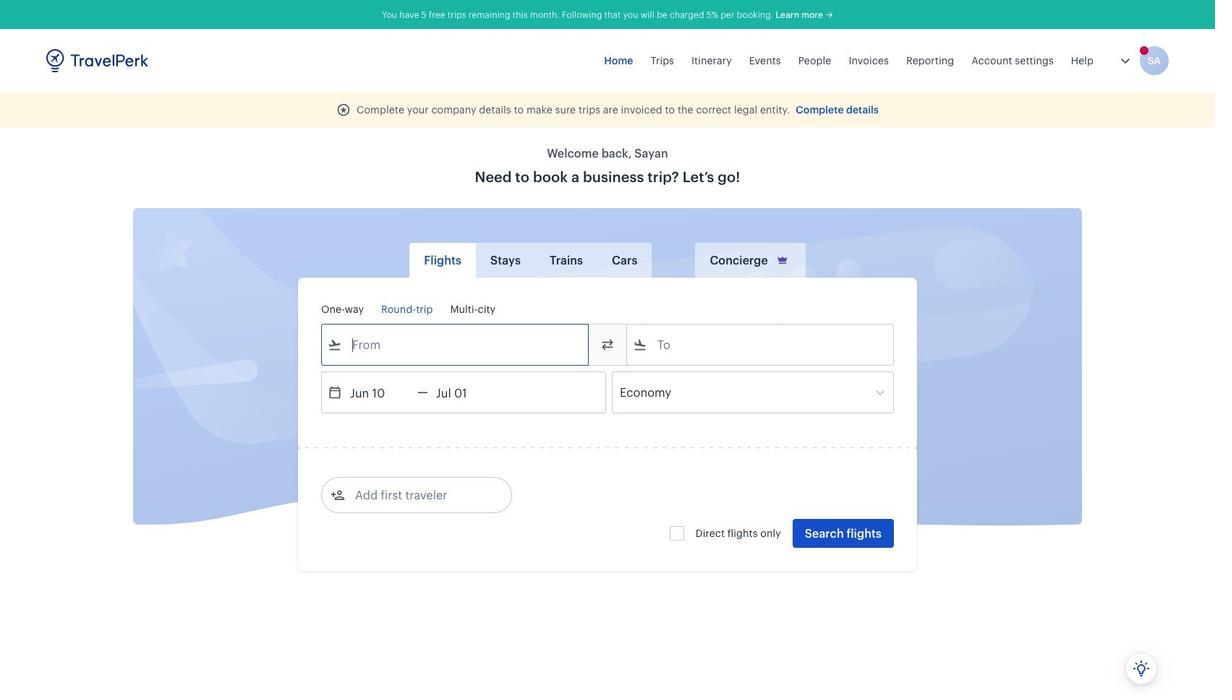 Task type: describe. For each thing, give the bounding box(es) containing it.
From search field
[[342, 334, 569, 357]]

Depart text field
[[342, 373, 417, 413]]



Task type: vqa. For each thing, say whether or not it's contained in the screenshot.
Return field
no



Task type: locate. For each thing, give the bounding box(es) containing it.
To search field
[[648, 334, 875, 357]]

Add first traveler search field
[[345, 484, 496, 507]]

Return text field
[[428, 373, 503, 413]]



